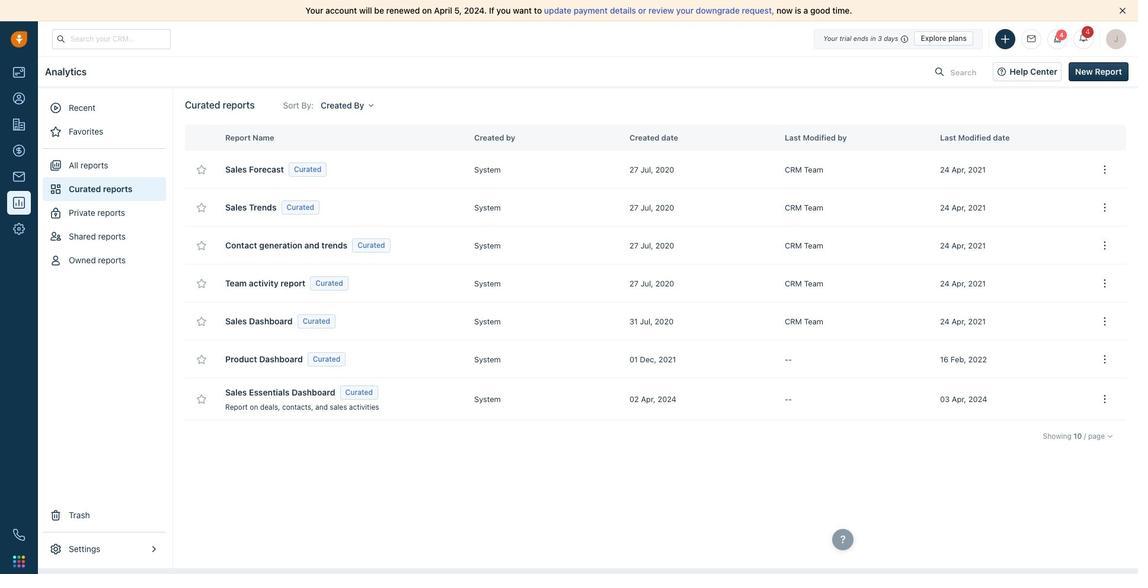 Task type: describe. For each thing, give the bounding box(es) containing it.
Search your CRM... text field
[[52, 29, 171, 49]]

close image
[[1120, 7, 1127, 14]]



Task type: vqa. For each thing, say whether or not it's contained in the screenshot.
phone element
yes



Task type: locate. For each thing, give the bounding box(es) containing it.
phone element
[[7, 523, 31, 547]]

freshworks switcher image
[[13, 556, 25, 567]]

phone image
[[13, 529, 25, 541]]



